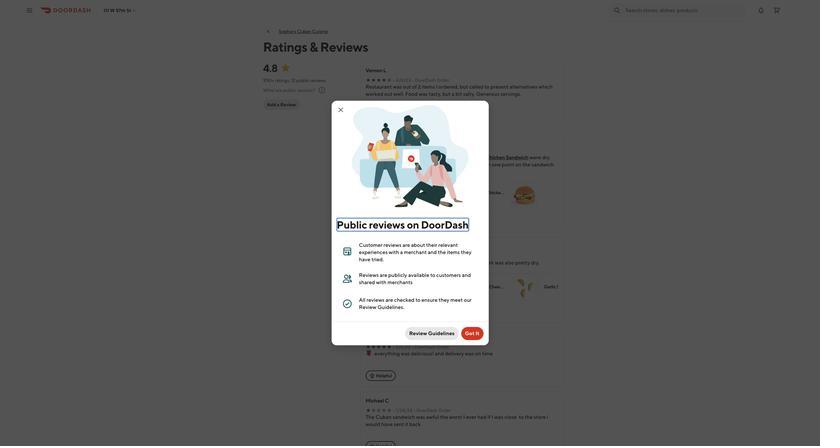 Task type: vqa. For each thing, say whether or not it's contained in the screenshot.
they within "Customer reviews are about their relevant experiences with a merchant and the items they have tried."
yes



Task type: locate. For each thing, give the bounding box(es) containing it.
6/4/23
[[396, 78, 411, 83]]

1 vertical spatial a
[[400, 249, 403, 256]]

4 helpful button from the top
[[366, 371, 396, 382]]

• left 2/6/22
[[393, 345, 395, 350]]

sophie's inside sophie's spicy chicken sandwich button
[[452, 155, 472, 161]]

chicken
[[486, 155, 505, 161], [487, 190, 504, 196]]

1 horizontal spatial public
[[297, 78, 310, 83]]

the up public reviews on doordash
[[394, 190, 402, 196]]

disliked for cubano
[[376, 197, 393, 202]]

charlie
[[366, 138, 382, 144]]

cubano
[[393, 155, 412, 161], [375, 190, 391, 196]]

1 vertical spatial and
[[462, 272, 471, 279]]

helpful button down all
[[366, 308, 396, 318]]

reviews down cuisine
[[320, 39, 368, 55]]

0 horizontal spatial -
[[392, 190, 394, 196]]

people group line image
[[342, 274, 353, 285]]

our
[[464, 297, 472, 304]]

1 vertical spatial spicy
[[475, 190, 486, 196]]

helpful up the i
[[376, 219, 392, 224]]

the
[[438, 249, 446, 256]]

doordash up el cubano - the cuban button
[[417, 148, 438, 154]]

1 horizontal spatial cubano
[[393, 155, 412, 161]]

0 vertical spatial the
[[416, 155, 425, 161]]

2 vertical spatial cuban
[[403, 190, 417, 196]]

public right 12
[[297, 78, 310, 83]]

and inside mini guava and cheese empanada button
[[481, 285, 488, 290]]

to right available
[[431, 272, 436, 279]]

reviews down mojo
[[367, 297, 385, 304]]

with right pork
[[391, 285, 400, 290]]

1 disliked from the left
[[376, 197, 393, 202]]

reviews inside reviews are publicly available to customers and shared with merchants
[[359, 272, 379, 279]]

they inside customer reviews are about their relevant experiences with a merchant and the items they have tried.
[[461, 249, 472, 256]]

0 horizontal spatial disliked
[[376, 197, 393, 202]]

1 vertical spatial -
[[392, 190, 394, 196]]

public
[[297, 78, 310, 83], [283, 88, 296, 93]]

review
[[280, 102, 296, 107], [359, 305, 377, 311], [409, 331, 427, 337]]

to inside reviews are publicly available to customers and shared with merchants
[[431, 272, 436, 279]]

0 horizontal spatial review
[[280, 102, 296, 107]]

mojo
[[370, 285, 380, 290]]

1 horizontal spatial the
[[416, 155, 425, 161]]

• right 2/6/22
[[412, 345, 414, 350]]

1 helpful button from the top
[[366, 111, 396, 122]]

0 horizontal spatial el
[[370, 190, 374, 196]]

1 horizontal spatial el
[[388, 155, 393, 161]]

with right the i
[[389, 249, 399, 256]]

2 helpful from the top
[[376, 219, 392, 224]]

3 helpful from the top
[[376, 310, 392, 315]]

2 vertical spatial review
[[409, 331, 427, 337]]

and inside reviews are publicly available to customers and shared with merchants
[[462, 272, 471, 279]]

el
[[388, 155, 393, 161], [370, 190, 374, 196]]

reviews inside customer reviews are about their relevant experiences with a merchant and the items they have tried.
[[384, 242, 402, 248]]

add a review
[[267, 102, 296, 107]]

to
[[431, 272, 436, 279], [416, 297, 421, 304]]

0 vertical spatial el
[[388, 155, 393, 161]]

0 horizontal spatial public
[[283, 88, 296, 93]]

a left merchant
[[400, 249, 403, 256]]

1 horizontal spatial and
[[462, 272, 471, 279]]

cuban down • 10/4/23 • doordash order
[[426, 155, 441, 161]]

1 vertical spatial reviews
[[359, 272, 379, 279]]

on
[[407, 219, 419, 231]]

helpful button up h
[[366, 111, 396, 122]]

with right shared
[[376, 280, 387, 286]]

guidelines
[[428, 331, 455, 337]]

helpful button up amanda i
[[366, 217, 396, 227]]

0 vertical spatial sophie's spicy chicken sandwich
[[452, 155, 529, 161]]

mini
[[457, 285, 466, 290]]

2 horizontal spatial cuban
[[426, 155, 441, 161]]

doordash down review guidelines button
[[415, 345, 436, 350]]

4 helpful from the top
[[376, 374, 392, 379]]

spicy
[[473, 155, 485, 161], [475, 190, 486, 196]]

2 vertical spatial sandwich
[[416, 285, 435, 290]]

sophie's spicy chicken sandwich
[[452, 155, 529, 161], [457, 190, 524, 196]]

order for i
[[437, 254, 450, 259]]

doordash inside dialog
[[421, 219, 469, 231]]

vernon
[[366, 67, 383, 74]]

0 vertical spatial a
[[277, 102, 280, 107]]

0 vertical spatial chicken
[[486, 155, 505, 161]]

1 horizontal spatial review
[[359, 305, 377, 311]]

a inside "button"
[[401, 285, 403, 290]]

checked
[[394, 297, 415, 304]]

helpful up c
[[376, 374, 392, 379]]

2 disliked from the left
[[463, 197, 480, 202]]

mojo pork with a twist sandwich image
[[424, 274, 450, 301]]

got it
[[465, 331, 480, 337]]

and up mini
[[462, 272, 471, 279]]

1 horizontal spatial -
[[413, 155, 415, 161]]

1 vertical spatial sophie's
[[452, 155, 472, 161]]

notification bell image
[[758, 6, 765, 14]]

1 vertical spatial review
[[359, 305, 377, 311]]

about
[[411, 242, 425, 248]]

1 horizontal spatial disliked
[[463, 197, 480, 202]]

1 horizontal spatial they
[[461, 249, 472, 256]]

1 vertical spatial cubano
[[375, 190, 391, 196]]

to inside all reviews are checked to ensure they meet our review guidelines.
[[416, 297, 421, 304]]

disliked
[[376, 197, 393, 202], [463, 197, 480, 202]]

111
[[104, 8, 109, 13]]

cuban left el cubano - the cuban image
[[403, 190, 417, 196]]

2 horizontal spatial and
[[481, 285, 488, 290]]

are up guidelines. at the bottom left
[[386, 297, 393, 304]]

0 vertical spatial sandwich
[[506, 155, 529, 161]]

cuban
[[297, 29, 311, 34], [426, 155, 441, 161], [403, 190, 417, 196]]

helpful button
[[366, 111, 396, 122], [366, 217, 396, 227], [366, 308, 396, 318], [366, 371, 396, 382]]

merchant
[[404, 249, 427, 256]]

1 helpful from the top
[[376, 114, 392, 119]]

mini guava and cheese empanada button
[[453, 274, 537, 301]]

a right add
[[277, 102, 280, 107]]

review inside all reviews are checked to ensure they meet our review guidelines.
[[359, 305, 377, 311]]

0 vertical spatial cuban
[[297, 29, 311, 34]]

111 w 57th st
[[104, 8, 131, 13]]

1 vertical spatial they
[[439, 297, 450, 304]]

ratings
[[263, 39, 307, 55]]

empanada
[[505, 285, 527, 290]]

0 vertical spatial and
[[428, 249, 437, 256]]

10/4/23
[[396, 148, 413, 154]]

review down what are public reviews?
[[280, 102, 296, 107]]

2 vertical spatial and
[[481, 285, 488, 290]]

c
[[385, 398, 389, 405]]

and
[[428, 249, 437, 256], [462, 272, 471, 279], [481, 285, 488, 290]]

add
[[267, 102, 276, 107]]

sandwich
[[506, 155, 529, 161], [504, 190, 524, 196], [416, 285, 435, 290]]

reviews for public
[[369, 219, 405, 231]]

and inside customer reviews are about their relevant experiences with a merchant and the items they have tried.
[[428, 249, 437, 256]]

reviews
[[310, 78, 326, 83], [369, 219, 405, 231], [384, 242, 402, 248], [367, 297, 385, 304]]

reviews up reviews?
[[310, 78, 326, 83]]

- inside button
[[413, 155, 415, 161]]

reviews up 8/9/23
[[384, 242, 402, 248]]

are inside reviews are publicly available to customers and shared with merchants
[[380, 272, 388, 279]]

doordash down the their
[[415, 254, 436, 259]]

sandwich inside "button"
[[416, 285, 435, 290]]

and right guava
[[481, 285, 488, 290]]

1 vertical spatial the
[[394, 190, 402, 196]]

public reviews on doordash dialog
[[332, 101, 489, 346]]

public down ,
[[283, 88, 296, 93]]

0 vertical spatial to
[[431, 272, 436, 279]]

publicly
[[389, 272, 407, 279]]

check circle line image
[[342, 299, 353, 309]]

with
[[389, 249, 399, 256], [376, 280, 387, 286], [391, 285, 400, 290]]

available
[[408, 272, 430, 279]]

0 horizontal spatial cuban
[[297, 29, 311, 34]]

cuban left cuisine
[[297, 29, 311, 34]]

1 vertical spatial sophie's spicy chicken sandwich
[[457, 190, 524, 196]]

reviews up shared
[[359, 272, 379, 279]]

0 vertical spatial el cubano - the cuban
[[388, 155, 441, 161]]

sophie's for sophie's spicy chicken sandwich button
[[452, 155, 472, 161]]

0 horizontal spatial and
[[428, 249, 437, 256]]

0 vertical spatial sophie's
[[279, 29, 296, 34]]

0 vertical spatial -
[[413, 155, 415, 161]]

a inside customer reviews are about their relevant experiences with a merchant and the items they have tried.
[[400, 249, 403, 256]]

to for available
[[431, 272, 436, 279]]

order for l
[[437, 78, 450, 83]]

are
[[276, 88, 283, 93], [403, 242, 410, 248], [380, 272, 388, 279], [386, 297, 393, 304]]

• 1/24/23 • doordash order
[[393, 408, 451, 414]]

merchant group line image
[[342, 247, 353, 257]]

doordash right 1/24/23
[[417, 408, 438, 414]]

reviews
[[320, 39, 368, 55], [359, 272, 379, 279]]

helpful button up the 'michael c'
[[366, 371, 396, 382]]

a inside button
[[277, 102, 280, 107]]

doordash right 6/4/23
[[415, 78, 436, 83]]

2 vertical spatial sophie's
[[457, 190, 474, 196]]

0 vertical spatial public
[[297, 78, 310, 83]]

1 horizontal spatial cuban
[[403, 190, 417, 196]]

doordash for 10/4/23
[[417, 148, 438, 154]]

0 vertical spatial cubano
[[393, 155, 412, 161]]

they left meet
[[439, 297, 450, 304]]

reviews inside all reviews are checked to ensure they meet our review guidelines.
[[367, 297, 385, 304]]

the down • 10/4/23 • doordash order
[[416, 155, 425, 161]]

-
[[413, 155, 415, 161], [392, 190, 394, 196]]

1 vertical spatial el
[[370, 190, 374, 196]]

helpful
[[376, 114, 392, 119], [376, 219, 392, 224], [376, 310, 392, 315], [376, 374, 392, 379]]

are up 8/9/23
[[403, 242, 410, 248]]

doordash up relevant
[[421, 219, 469, 231]]

0 vertical spatial they
[[461, 249, 472, 256]]

got it button
[[461, 327, 484, 341]]

merchants
[[388, 280, 413, 286]]

review up • 2/6/22 • doordash order
[[409, 331, 427, 337]]

review down all
[[359, 305, 377, 311]]

and down the their
[[428, 249, 437, 256]]

relevant
[[439, 242, 458, 248]]

1 vertical spatial cuban
[[426, 155, 441, 161]]

1 horizontal spatial to
[[431, 272, 436, 279]]

helpful down pork
[[376, 310, 392, 315]]

• left 6/4/23
[[393, 78, 395, 83]]

are up pork
[[380, 272, 388, 279]]

review guidelines
[[409, 331, 455, 337]]

0 horizontal spatial to
[[416, 297, 421, 304]]

doordash for 8/9/23
[[415, 254, 436, 259]]

0 horizontal spatial they
[[439, 297, 450, 304]]

1 vertical spatial to
[[416, 297, 421, 304]]

111 w 57th st button
[[104, 8, 136, 13]]

they right "items"
[[461, 249, 472, 256]]

doordash
[[415, 78, 436, 83], [417, 148, 438, 154], [421, 219, 469, 231], [415, 254, 436, 259], [415, 345, 436, 350], [417, 408, 438, 414]]

are inside all reviews are checked to ensure they meet our review guidelines.
[[386, 297, 393, 304]]

customer
[[359, 242, 383, 248]]

it
[[476, 331, 480, 337]]

2 vertical spatial a
[[401, 285, 403, 290]]

•
[[393, 78, 395, 83], [412, 78, 414, 83], [393, 148, 395, 154], [415, 148, 416, 154], [393, 254, 395, 259], [412, 254, 414, 259], [393, 345, 395, 350], [412, 345, 414, 350], [393, 408, 395, 414], [414, 408, 416, 414]]

to left ensure
[[416, 297, 421, 304]]

they
[[461, 249, 472, 256], [439, 297, 450, 304]]

• 2/6/22 • doordash order
[[393, 345, 449, 350]]

1 vertical spatial chicken
[[487, 190, 504, 196]]

are inside customer reviews are about their relevant experiences with a merchant and the items they have tried.
[[403, 242, 410, 248]]

• left 8/9/23
[[393, 254, 395, 259]]

helpful up h
[[376, 114, 392, 119]]

0 vertical spatial review
[[280, 102, 296, 107]]

order
[[437, 78, 450, 83], [439, 148, 452, 154], [437, 254, 450, 259], [437, 345, 449, 350], [439, 408, 451, 414]]

0 vertical spatial reviews
[[320, 39, 368, 55]]

l
[[383, 67, 386, 74]]

reviews up the i
[[369, 219, 405, 231]]

a left twist
[[401, 285, 403, 290]]

items
[[447, 249, 460, 256]]

cheese
[[489, 285, 505, 290]]

0 vertical spatial spicy
[[473, 155, 485, 161]]

a
[[277, 102, 280, 107], [400, 249, 403, 256], [401, 285, 403, 290]]



Task type: describe. For each thing, give the bounding box(es) containing it.
reviews?
[[297, 88, 315, 93]]

helpful for 2nd helpful button
[[376, 219, 392, 224]]

doordash for 2/6/22
[[415, 345, 436, 350]]

• right 1/24/23
[[414, 408, 416, 414]]

got
[[465, 331, 475, 337]]

their
[[426, 242, 438, 248]]

sophie's for sophie's cuban cuisine link
[[279, 29, 296, 34]]

1 vertical spatial el cubano - the cuban
[[370, 190, 417, 196]]

sauce
[[557, 285, 569, 290]]

disliked for spicy
[[463, 197, 480, 202]]

doordash for 1/24/23
[[417, 408, 438, 414]]

reviews are publicly available to customers and shared with merchants
[[359, 272, 471, 286]]

garlic sauce button
[[540, 274, 624, 301]]

garlic sauce
[[544, 285, 569, 290]]

st
[[127, 8, 131, 13]]

2 horizontal spatial review
[[409, 331, 427, 337]]

the inside el cubano - the cuban button
[[416, 155, 425, 161]]

el inside button
[[388, 155, 393, 161]]

1 vertical spatial public
[[283, 88, 296, 93]]

vernon l
[[366, 67, 386, 74]]

guava
[[467, 285, 480, 290]]

mini guava and cheese empanada image
[[511, 274, 537, 301]]

ensure
[[422, 297, 438, 304]]

8/9/23
[[396, 254, 411, 259]]

930+ ratings , 12 public reviews
[[263, 78, 326, 83]]

cuisine
[[312, 29, 328, 34]]

930+
[[263, 78, 274, 83]]

have
[[359, 257, 371, 263]]

• 10/4/23 • doordash order
[[393, 148, 452, 154]]

pork
[[381, 285, 391, 290]]

order for c
[[439, 408, 451, 414]]

• up el cubano - the cuban button
[[415, 148, 416, 154]]

open menu image
[[26, 6, 33, 14]]

0 horizontal spatial cubano
[[375, 190, 391, 196]]

&
[[310, 39, 318, 55]]

customers
[[437, 272, 461, 279]]

4.8
[[263, 62, 278, 74]]

what
[[263, 88, 275, 93]]

close public reviews on doordash image
[[337, 106, 345, 114]]

2/6/22
[[396, 345, 411, 350]]

helpful for 3rd helpful button
[[376, 310, 392, 315]]

reviews for all
[[367, 297, 385, 304]]

,
[[289, 78, 290, 83]]

i
[[386, 244, 388, 250]]

what are public reviews?
[[263, 88, 315, 93]]

doordash for reviews
[[421, 219, 469, 231]]

customer reviews are about their relevant experiences with a merchant and the items they have tried.
[[359, 242, 472, 263]]

back to store button image
[[266, 29, 271, 34]]

mojo pork with a twist sandwich
[[370, 285, 435, 290]]

• left 1/24/23
[[393, 408, 395, 414]]

helpful for 4th helpful button from the top of the page
[[376, 374, 392, 379]]

0 items, open order cart image
[[773, 6, 781, 14]]

cubano inside el cubano - the cuban button
[[393, 155, 412, 161]]

shared
[[359, 280, 375, 286]]

• 8/9/23 • doordash order
[[393, 254, 450, 259]]

garlic
[[544, 285, 556, 290]]

cuban inside button
[[426, 155, 441, 161]]

sandwich inside button
[[506, 155, 529, 161]]

mini guava and cheese empanada
[[457, 285, 527, 290]]

ratings
[[275, 78, 289, 83]]

to for checked
[[416, 297, 421, 304]]

12
[[291, 78, 296, 83]]

with inside reviews are publicly available to customers and shared with merchants
[[376, 280, 387, 286]]

mojo pork with a twist sandwich button
[[366, 274, 450, 301]]

experiences
[[359, 249, 388, 256]]

57th
[[116, 8, 126, 13]]

doordash for 6/4/23
[[415, 78, 436, 83]]

amanda i
[[366, 244, 388, 250]]

1 vertical spatial sandwich
[[504, 190, 524, 196]]

w
[[110, 8, 115, 13]]

sophie's cuban cuisine link
[[279, 29, 328, 34]]

guidelines.
[[378, 305, 405, 311]]

2 helpful button from the top
[[366, 217, 396, 227]]

all
[[359, 297, 366, 304]]

twist
[[404, 285, 415, 290]]

tried.
[[372, 257, 384, 263]]

review guidelines button
[[405, 327, 459, 341]]

h
[[383, 138, 387, 144]]

order for h
[[439, 148, 452, 154]]

public
[[337, 219, 367, 231]]

amanda
[[366, 244, 385, 250]]

all reviews are checked to ensure they meet our review guidelines.
[[359, 297, 472, 311]]

• right 8/9/23
[[412, 254, 414, 259]]

are right "what"
[[276, 88, 283, 93]]

0 horizontal spatial the
[[394, 190, 402, 196]]

1/24/23
[[396, 408, 413, 414]]

3 helpful button from the top
[[366, 308, 396, 318]]

• right 6/4/23
[[412, 78, 414, 83]]

sophie's spicy chicken sandwich button
[[452, 154, 529, 161]]

they inside all reviews are checked to ensure they meet our review guidelines.
[[439, 297, 450, 304]]

with inside customer reviews are about their relevant experiences with a merchant and the items they have tried.
[[389, 249, 399, 256]]

ratings & reviews
[[263, 39, 368, 55]]

with inside "button"
[[391, 285, 400, 290]]

public reviews on doordash
[[337, 219, 469, 231]]

michael c
[[366, 398, 389, 405]]

meet
[[451, 297, 463, 304]]

chicken inside button
[[486, 155, 505, 161]]

• 6/4/23 • doordash order
[[393, 78, 450, 83]]

sophie's cuban cuisine
[[279, 29, 328, 34]]

add a review button
[[263, 100, 300, 110]]

el cubano - the cuban button
[[388, 154, 441, 161]]

el cubano - the cuban image
[[424, 183, 450, 210]]

michael
[[366, 398, 384, 405]]

• left 10/4/23
[[393, 148, 395, 154]]

spicy inside button
[[473, 155, 485, 161]]

sophie's spicy chicken sandwich image
[[511, 183, 537, 210]]

charlie h
[[366, 138, 387, 144]]

reviews for customer
[[384, 242, 402, 248]]



